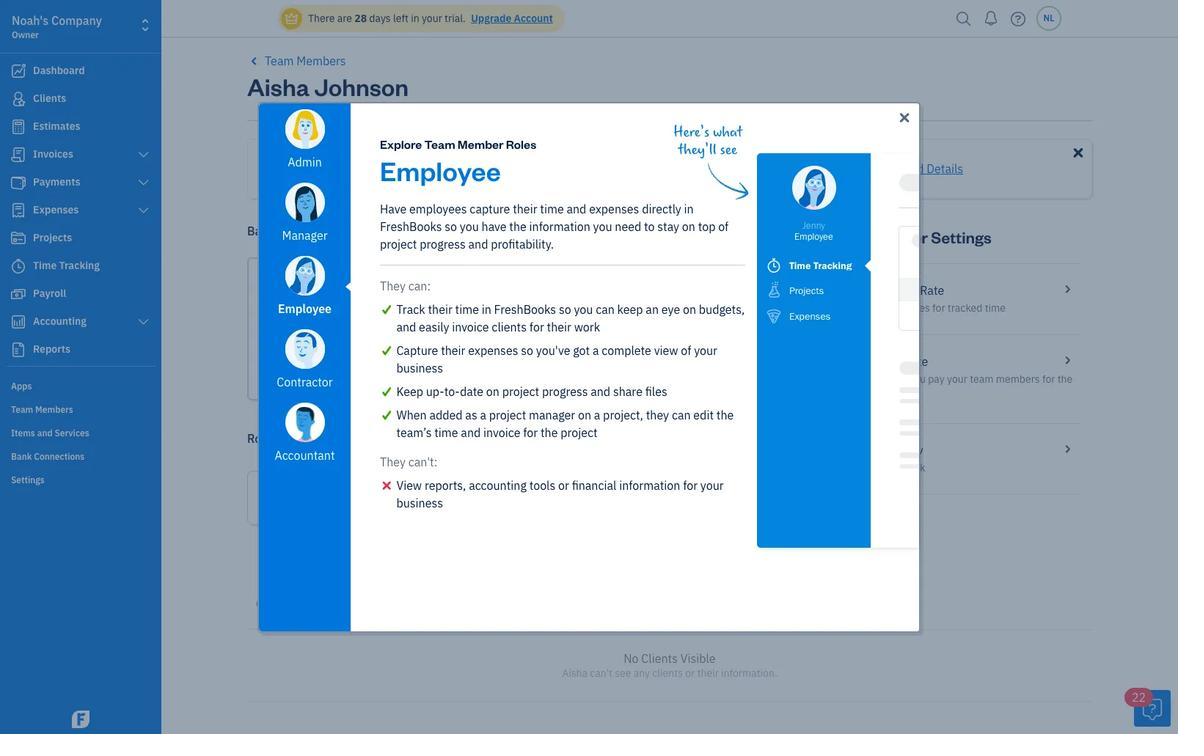 Task type: vqa. For each thing, say whether or not it's contained in the screenshot.
-
no



Task type: describe. For each thing, give the bounding box(es) containing it.
and left share
[[591, 384, 611, 399]]

accounting
[[469, 478, 527, 493]]

settings image
[[11, 474, 157, 486]]

phone
[[391, 347, 420, 360]]

of inside capture their expenses so you've got a complete view of your business
[[681, 343, 692, 358]]

a inside capture their expenses so you've got a complete view of your business
[[593, 343, 599, 358]]

business inside capture their expenses so you've got a complete view of your business
[[397, 361, 443, 375]]

admin button
[[259, 103, 351, 177]]

they'll
[[679, 141, 717, 158]]

the inside have employees capture their time and expenses directly in freshbooks so you have the information you need to stay on top of project progress and profitability.
[[510, 219, 527, 234]]

0 vertical spatial keep
[[352, 162, 379, 176]]

sent
[[424, 432, 446, 446]]

details
[[637, 162, 672, 176]]

invitation
[[375, 432, 421, 446]]

role for role and permissions
[[247, 432, 271, 446]]

set hourly rates for tracked time
[[858, 302, 1006, 315]]

johnson for aisha johnson
[[314, 70, 409, 102]]

adding
[[543, 162, 579, 176]]

how much you pay your team members for the work they do
[[858, 373, 1073, 404]]

freshbooks inside have employees capture their time and expenses directly in freshbooks so you have the information you need to stay on top of project progress and profitability.
[[380, 219, 442, 234]]

roles
[[506, 136, 537, 152]]

rate for set cost rate
[[905, 355, 929, 369]]

you left need
[[594, 219, 613, 234]]

team inside employee "dialog"
[[425, 136, 456, 152]]

or inside no clients visible aisha can't see any clients or their information.
[[686, 667, 695, 681]]

1 vertical spatial progress
[[542, 384, 588, 399]]

freshbooks inside 'track their time in freshbooks so you can keep an eye on budgets, and easily invoice clients for their work'
[[494, 302, 557, 317]]

chevron large down image for chart image
[[137, 316, 150, 328]]

main element
[[0, 0, 198, 735]]

on right date
[[487, 384, 500, 399]]

client image
[[10, 92, 27, 106]]

project up manager
[[503, 384, 540, 399]]

close image
[[898, 109, 913, 127]]

team's
[[397, 425, 432, 440]]

set capacity
[[858, 443, 924, 458]]

noah's
[[12, 13, 49, 28]]

here's what they'll see
[[674, 124, 743, 158]]

when
[[397, 408, 427, 422]]

number
[[423, 347, 459, 360]]

set billable rate
[[858, 283, 945, 298]]

what
[[713, 124, 743, 141]]

role and permissions
[[247, 432, 363, 446]]

for right 'rates'
[[933, 302, 946, 315]]

top
[[699, 219, 716, 234]]

contractor button
[[259, 323, 351, 397]]

apps image
[[11, 380, 157, 392]]

noah's company owner
[[12, 13, 102, 40]]

team members image
[[11, 404, 157, 416]]

hr/week
[[888, 462, 926, 475]]

an
[[646, 302, 659, 317]]

and down adding
[[567, 202, 587, 216]]

see inside here's what they'll see
[[720, 141, 738, 158]]

0 horizontal spatial of
[[411, 162, 421, 176]]

see inside no clients visible aisha can't see any clients or their information.
[[615, 667, 632, 681]]

check image for keep
[[380, 383, 394, 400]]

employee button
[[259, 250, 351, 323]]

time inside when added as a project manager on a project, they can edit the team's time and invoice for the project
[[435, 425, 459, 440]]

0 vertical spatial team
[[450, 162, 477, 176]]

there are 28 days left in your trial. upgrade account
[[308, 12, 553, 25]]

role employee
[[266, 491, 348, 506]]

phone
[[819, 162, 853, 176]]

information
[[279, 224, 344, 239]]

crown image
[[284, 11, 300, 26]]

1 vertical spatial edit
[[760, 491, 781, 506]]

28
[[355, 12, 367, 25]]

additional
[[581, 162, 634, 176]]

check image for capture
[[380, 342, 394, 359]]

items and services image
[[11, 427, 157, 439]]

their inside capture their expenses so you've got a complete view of your business
[[441, 343, 466, 358]]

rate for set billable rate
[[921, 283, 945, 298]]

as
[[466, 408, 478, 422]]

you left have
[[460, 219, 479, 234]]

0 vertical spatial team
[[265, 54, 294, 68]]

have employees capture their time and expenses directly in freshbooks so you have the information you need to stay on top of project progress and profitability.
[[380, 202, 729, 251]]

rates
[[907, 302, 931, 315]]

they inside how much you pay your team members for the work they do
[[883, 391, 904, 404]]

aj
[[288, 320, 309, 343]]

are
[[337, 12, 352, 25]]

like
[[675, 162, 694, 176]]

there
[[308, 12, 335, 25]]

their up easily
[[428, 302, 453, 317]]

contractor
[[277, 375, 333, 389]]

the down manager
[[541, 425, 558, 440]]

number.
[[856, 162, 901, 176]]

billable
[[878, 283, 918, 298]]

visible
[[681, 652, 716, 667]]

: for they can't :
[[434, 455, 438, 469]]

edit
[[694, 408, 714, 422]]

basic information
[[247, 224, 344, 239]]

keep
[[618, 302, 644, 317]]

team members
[[265, 54, 346, 68]]

have
[[482, 219, 507, 234]]

their inside no clients visible aisha can't see any clients or their information.
[[698, 667, 719, 681]]

employee dialog
[[0, 84, 1179, 651]]

pro
[[307, 162, 325, 176]]

0 vertical spatial edit link
[[739, 277, 777, 292]]

for inside how much you pay your team members for the work they do
[[1043, 373, 1056, 386]]

and up accountant
[[274, 432, 294, 446]]

their up you've on the top of page
[[547, 320, 572, 334]]

capture their expenses so you've got a complete view of your business
[[397, 343, 718, 375]]

set for set billable rate
[[858, 283, 876, 298]]

aisha for aisha johnson
[[247, 70, 310, 102]]

expense image
[[10, 203, 27, 218]]

or inside view reports, accounting tools or financial information for your business
[[559, 478, 570, 493]]

a left project,
[[594, 408, 601, 422]]

time inside have employees capture their time and expenses directly in freshbooks so you have the information you need to stay on top of project progress and profitability.
[[541, 202, 564, 216]]

can inside when added as a project manager on a project, they can edit the team's time and invoice for the project
[[672, 408, 691, 422]]

share
[[614, 384, 643, 399]]

so inside capture their expenses so you've got a complete view of your business
[[521, 343, 534, 358]]

track
[[382, 162, 408, 176]]

on inside when added as a project manager on a project, they can edit the team's time and invoice for the project
[[578, 408, 592, 422]]

and inside 'track their time in freshbooks so you can keep an eye on budgets, and easily invoice clients for their work'
[[397, 320, 416, 334]]

role for role employee
[[266, 491, 289, 506]]

search image
[[953, 8, 976, 30]]

member
[[458, 136, 504, 152]]

cost
[[878, 355, 902, 369]]

add details link
[[903, 160, 964, 178]]

so inside have employees capture their time and expenses directly in freshbooks so you have the information you need to stay on top of project progress and profitability.
[[445, 219, 457, 234]]

project down keep up-to-date on project progress and share files
[[489, 408, 527, 422]]

invoice inside when added as a project manager on a project, they can edit the team's time and invoice for the project
[[484, 425, 521, 440]]

they can't :
[[380, 455, 438, 469]]

set for set capacity
[[858, 443, 876, 458]]

so inside 'track their time in freshbooks so you can keep an eye on budgets, and easily invoice clients for their work'
[[559, 302, 572, 317]]

explore
[[380, 136, 422, 152]]

files
[[646, 384, 668, 399]]

basic
[[247, 224, 276, 239]]

profitability.
[[491, 237, 554, 251]]

complete
[[602, 343, 652, 358]]

project image
[[10, 231, 27, 246]]

need
[[615, 219, 642, 234]]

project,
[[604, 408, 644, 422]]

aisha  johnson
[[352, 275, 467, 299]]

report image
[[10, 343, 27, 358]]

account
[[514, 12, 553, 25]]

expenses inside capture their expenses so you've got a complete view of your business
[[469, 343, 519, 358]]

aisha johnson
[[247, 70, 409, 102]]

project down manager
[[561, 425, 598, 440]]

keep up-to-date on project progress and share files
[[397, 384, 668, 399]]

payment image
[[10, 175, 27, 190]]

address,
[[748, 162, 794, 176]]

check image for track
[[380, 301, 394, 318]]

add
[[903, 162, 925, 176]]

can't inside no clients visible aisha can't see any clients or their information.
[[590, 667, 613, 681]]

members
[[297, 54, 346, 68]]

they for they can
[[380, 279, 406, 293]]

: for they can :
[[428, 279, 431, 293]]

of inside have employees capture their time and expenses directly in freshbooks so you have the information you need to stay on top of project progress and profitability.
[[719, 219, 729, 234]]

view
[[655, 343, 679, 358]]

stay
[[658, 219, 680, 234]]

details
[[927, 162, 964, 176]]

they can :
[[380, 279, 431, 293]]

on inside 'track their time in freshbooks so you can keep an eye on budgets, and easily invoice clients for their work'
[[683, 302, 697, 317]]



Task type: locate. For each thing, give the bounding box(es) containing it.
invoice down keep up-to-date on project progress and share files
[[484, 425, 521, 440]]

the right edit
[[717, 408, 734, 422]]

chevron large down image
[[137, 205, 150, 217]]

progress inside have employees capture their time and expenses directly in freshbooks so you have the information you need to stay on top of project progress and profitability.
[[420, 237, 466, 251]]

time up aisha.johnson@noahlott.com at left top
[[456, 302, 479, 317]]

2 vertical spatial can
[[672, 408, 691, 422]]

of right top
[[719, 219, 729, 234]]

information.
[[722, 667, 778, 681]]

1 vertical spatial work
[[858, 391, 881, 404]]

rate right 'cost'
[[905, 355, 929, 369]]

explore team member roles
[[380, 136, 537, 152]]

chart image
[[10, 315, 27, 330]]

title,
[[719, 162, 745, 176]]

1 horizontal spatial :
[[434, 455, 438, 469]]

0 vertical spatial clients
[[492, 320, 527, 334]]

role down accountant
[[266, 491, 289, 506]]

in up aisha.johnson@noahlott.com at left top
[[482, 302, 492, 317]]

you
[[460, 219, 479, 234], [594, 219, 613, 234], [574, 302, 593, 317], [910, 373, 926, 386]]

chevron large down image
[[137, 149, 150, 161], [137, 177, 150, 189], [137, 316, 150, 328]]

work inside how much you pay your team members for the work they do
[[858, 391, 881, 404]]

1 horizontal spatial expenses
[[590, 202, 640, 216]]

capture
[[470, 202, 511, 216]]

pro tip: keep track of your team member by adding additional details like job title, address, and phone number. add details
[[307, 162, 964, 176]]

business down view in the left bottom of the page
[[397, 496, 443, 511]]

1 horizontal spatial team
[[971, 373, 994, 386]]

of right view
[[681, 343, 692, 358]]

0 horizontal spatial team
[[265, 54, 294, 68]]

can left edit
[[672, 408, 691, 422]]

admin
[[288, 155, 322, 169]]

business
[[397, 361, 443, 375], [397, 496, 443, 511]]

1 horizontal spatial work
[[858, 391, 881, 404]]

2 vertical spatial aisha
[[563, 667, 588, 681]]

business inside view reports, accounting tools or financial information for your business
[[397, 496, 443, 511]]

set left hourly
[[858, 302, 873, 315]]

information inside have employees capture their time and expenses directly in freshbooks so you have the information you need to stay on top of project progress and profitability.
[[530, 219, 591, 234]]

1 horizontal spatial freshbooks
[[494, 302, 557, 317]]

role left "permissions"
[[247, 432, 271, 446]]

the right 'members'
[[1058, 373, 1073, 386]]

1 horizontal spatial so
[[521, 343, 534, 358]]

team right explore on the left of the page
[[425, 136, 456, 152]]

permissions
[[297, 432, 363, 446]]

capture
[[397, 343, 439, 358]]

0 horizontal spatial can't
[[409, 455, 434, 469]]

can inside 'track their time in freshbooks so you can keep an eye on budgets, and easily invoice clients for their work'
[[596, 302, 615, 317]]

1 vertical spatial can't
[[590, 667, 613, 681]]

for up you've on the top of page
[[530, 320, 545, 334]]

financial
[[572, 478, 617, 493]]

time right tracked
[[986, 302, 1006, 315]]

0 horizontal spatial keep
[[352, 162, 379, 176]]

johnson up track
[[399, 275, 467, 299]]

1 horizontal spatial clients
[[653, 667, 683, 681]]

2 chevron large down image from the top
[[137, 177, 150, 189]]

by
[[527, 162, 540, 176]]

1 vertical spatial :
[[434, 455, 438, 469]]

trial.
[[445, 12, 466, 25]]

0 horizontal spatial aisha
[[247, 70, 310, 102]]

check image down address
[[380, 383, 394, 400]]

1 horizontal spatial team
[[425, 136, 456, 152]]

0 horizontal spatial progress
[[420, 237, 466, 251]]

0 horizontal spatial work
[[575, 320, 601, 334]]

1 horizontal spatial progress
[[542, 384, 588, 399]]

0 vertical spatial role
[[247, 432, 271, 446]]

in inside 'track their time in freshbooks so you can keep an eye on budgets, and easily invoice clients for their work'
[[482, 302, 492, 317]]

1 vertical spatial business
[[397, 496, 443, 511]]

check image left capture
[[380, 342, 394, 359]]

2 vertical spatial employee
[[296, 491, 348, 506]]

1 vertical spatial rate
[[905, 355, 929, 369]]

keep
[[352, 162, 379, 176], [397, 384, 424, 399]]

here's
[[674, 124, 710, 141]]

a
[[593, 343, 599, 358], [480, 408, 487, 422], [594, 408, 601, 422]]

and left phone
[[797, 162, 817, 176]]

manager button
[[259, 177, 351, 250]]

1 vertical spatial check image
[[380, 342, 394, 359]]

0 vertical spatial work
[[575, 320, 601, 334]]

0 vertical spatial :
[[428, 279, 431, 293]]

your right view
[[695, 343, 718, 358]]

0 vertical spatial of
[[411, 162, 421, 176]]

can't
[[409, 455, 434, 469], [590, 667, 613, 681]]

you up do
[[910, 373, 926, 386]]

0 vertical spatial business
[[397, 361, 443, 375]]

view
[[397, 478, 422, 493]]

40:00 hr/week
[[858, 462, 926, 475]]

1 vertical spatial edit link
[[743, 491, 781, 507]]

employee down explore team member roles
[[380, 153, 501, 188]]

aisha
[[247, 70, 310, 102], [352, 275, 395, 299], [563, 667, 588, 681]]

2 check image from the top
[[380, 342, 394, 359]]

for down edit
[[684, 478, 698, 493]]

aisha.johnson@noahlott.com
[[375, 327, 512, 340]]

they up track
[[380, 279, 406, 293]]

team inside how much you pay your team members for the work they do
[[971, 373, 994, 386]]

2 vertical spatial chevron large down image
[[137, 316, 150, 328]]

1 vertical spatial keep
[[397, 384, 424, 399]]

much
[[881, 373, 907, 386]]

for
[[933, 302, 946, 315], [530, 320, 545, 334], [1043, 373, 1056, 386], [524, 425, 538, 440], [684, 478, 698, 493]]

in
[[411, 12, 420, 25], [685, 202, 694, 216], [482, 302, 492, 317]]

no left phone
[[375, 347, 388, 360]]

expenses inside have employees capture their time and expenses directly in freshbooks so you have the information you need to stay on top of project progress and profitability.
[[590, 202, 640, 216]]

1 horizontal spatial can
[[596, 302, 615, 317]]

tools
[[530, 478, 556, 493]]

0 vertical spatial so
[[445, 219, 457, 234]]

2 horizontal spatial in
[[685, 202, 694, 216]]

you've
[[536, 343, 571, 358]]

they inside when added as a project manager on a project, they can edit the team's time and invoice for the project
[[647, 408, 670, 422]]

primary default image
[[1069, 142, 1089, 163]]

0 vertical spatial chevron large down image
[[137, 149, 150, 161]]

have
[[380, 202, 407, 216]]

1 check image from the top
[[380, 383, 394, 400]]

employee
[[380, 153, 501, 188], [278, 301, 332, 316], [296, 491, 348, 506]]

2 vertical spatial no
[[624, 652, 639, 667]]

set left billable
[[858, 283, 876, 298]]

0 vertical spatial see
[[720, 141, 738, 158]]

members
[[997, 373, 1041, 386]]

hourly
[[876, 302, 905, 315]]

your inside view reports, accounting tools or financial information for your business
[[701, 478, 724, 493]]

1 horizontal spatial information
[[620, 478, 681, 493]]

2 horizontal spatial aisha
[[563, 667, 588, 681]]

employee inside button
[[278, 301, 332, 316]]

easily
[[419, 320, 450, 334]]

employee down accountant
[[296, 491, 348, 506]]

on right eye
[[683, 302, 697, 317]]

expenses up date
[[469, 343, 519, 358]]

or
[[559, 478, 570, 493], [686, 667, 695, 681]]

tip:
[[328, 162, 349, 176]]

1 check image from the top
[[380, 301, 394, 318]]

set for set hourly rates for tracked time
[[858, 302, 873, 315]]

0 horizontal spatial information
[[530, 219, 591, 234]]

and down as
[[461, 425, 481, 440]]

1 vertical spatial in
[[685, 202, 694, 216]]

0 vertical spatial johnson
[[314, 70, 409, 102]]

track
[[397, 302, 426, 317]]

aisha left any on the bottom
[[563, 667, 588, 681]]

1 horizontal spatial see
[[720, 141, 738, 158]]

the up profitability.
[[510, 219, 527, 234]]

0 horizontal spatial they
[[647, 408, 670, 422]]

1 vertical spatial johnson
[[399, 275, 467, 299]]

go to help image
[[1007, 8, 1031, 30]]

for down manager
[[524, 425, 538, 440]]

for right 'members'
[[1043, 373, 1056, 386]]

see down what
[[720, 141, 738, 158]]

team members link
[[247, 52, 346, 70]]

2 business from the top
[[397, 496, 443, 511]]

for inside when added as a project manager on a project, they can edit the team's time and invoice for the project
[[524, 425, 538, 440]]

in right left in the top of the page
[[411, 12, 420, 25]]

no inside no clients visible aisha can't see any clients or their information.
[[624, 652, 639, 667]]

0 vertical spatial information
[[530, 219, 591, 234]]

the inside how much you pay your team members for the work they do
[[1058, 373, 1073, 386]]

1 horizontal spatial or
[[686, 667, 695, 681]]

1 they from the top
[[380, 279, 406, 293]]

1 vertical spatial no
[[375, 368, 388, 381]]

clients up capture their expenses so you've got a complete view of your business
[[492, 320, 527, 334]]

company
[[51, 13, 102, 28]]

work down how
[[858, 391, 881, 404]]

1 business from the top
[[397, 361, 443, 375]]

2 they from the top
[[380, 455, 406, 469]]

1 horizontal spatial keep
[[397, 384, 424, 399]]

chevron large down image for payment image on the top of the page
[[137, 177, 150, 189]]

for inside 'track their time in freshbooks so you can keep an eye on budgets, and easily invoice clients for their work'
[[530, 320, 545, 334]]

clients down clients at bottom right
[[653, 667, 683, 681]]

keep right tip:
[[352, 162, 379, 176]]

1 horizontal spatial they
[[883, 391, 904, 404]]

team
[[450, 162, 477, 176], [971, 373, 994, 386]]

1 vertical spatial freshbooks
[[494, 302, 557, 317]]

check image for when
[[380, 406, 394, 424]]

0 horizontal spatial clients
[[492, 320, 527, 334]]

set for set cost rate
[[858, 355, 876, 369]]

got
[[574, 343, 590, 358]]

1 vertical spatial team
[[971, 373, 994, 386]]

aisha right employee button
[[352, 275, 395, 299]]

up-
[[426, 384, 445, 399]]

date
[[460, 384, 484, 399]]

job
[[696, 162, 716, 176]]

1 vertical spatial of
[[719, 219, 729, 234]]

set up how
[[858, 355, 876, 369]]

a right as
[[480, 408, 487, 422]]

set cost rate
[[858, 355, 929, 369]]

freshbooks image
[[69, 711, 92, 729]]

expenses up need
[[590, 202, 640, 216]]

invoice right easily
[[452, 320, 489, 334]]

of
[[411, 162, 421, 176], [719, 219, 729, 234], [681, 343, 692, 358]]

on right manager
[[578, 408, 592, 422]]

accountant button
[[259, 397, 351, 470]]

progress
[[420, 237, 466, 251], [542, 384, 588, 399]]

your right pay
[[948, 373, 968, 386]]

project down have
[[380, 237, 417, 251]]

can left keep
[[596, 302, 615, 317]]

their down aisha.johnson@noahlott.com at left top
[[441, 343, 466, 358]]

time down adding
[[541, 202, 564, 216]]

1 vertical spatial role
[[266, 491, 289, 506]]

to
[[645, 219, 655, 234]]

edit link
[[739, 277, 777, 292], [743, 491, 781, 507]]

0 vertical spatial edit
[[757, 277, 777, 292]]

0 vertical spatial progress
[[420, 237, 466, 251]]

1 set from the top
[[858, 283, 876, 298]]

of right track
[[411, 162, 421, 176]]

1 horizontal spatial aisha
[[352, 275, 395, 299]]

work inside 'track their time in freshbooks so you can keep an eye on budgets, and easily invoice clients for their work'
[[575, 320, 601, 334]]

0 vertical spatial employee
[[380, 153, 501, 188]]

reports,
[[425, 478, 466, 493]]

check image
[[380, 301, 394, 318], [380, 342, 394, 359]]

time down added
[[435, 425, 459, 440]]

tracked
[[948, 302, 983, 315]]

information inside view reports, accounting tools or financial information for your business
[[620, 478, 681, 493]]

2 vertical spatial in
[[482, 302, 492, 317]]

2 vertical spatial of
[[681, 343, 692, 358]]

1 vertical spatial check image
[[380, 406, 394, 424]]

on left top
[[683, 219, 696, 234]]

added
[[430, 408, 463, 422]]

0 vertical spatial no
[[375, 347, 388, 360]]

how
[[858, 373, 879, 386]]

3 set from the top
[[858, 355, 876, 369]]

and down have
[[469, 237, 489, 251]]

johnson
[[314, 70, 409, 102], [399, 275, 467, 299]]

and down track
[[397, 320, 416, 334]]

keep down address
[[397, 384, 424, 399]]

0 vertical spatial can
[[409, 279, 428, 293]]

for inside view reports, accounting tools or financial information for your business
[[684, 478, 698, 493]]

0 vertical spatial expenses
[[590, 202, 640, 216]]

information right financial
[[620, 478, 681, 493]]

1 vertical spatial they
[[647, 408, 670, 422]]

check image left track
[[380, 301, 394, 318]]

freshbooks down have
[[380, 219, 442, 234]]

johnson down members
[[314, 70, 409, 102]]

aisha for aisha  johnson
[[352, 275, 395, 299]]

0 vertical spatial or
[[559, 478, 570, 493]]

0 vertical spatial invoice
[[452, 320, 489, 334]]

team left 'members'
[[971, 373, 994, 386]]

0 horizontal spatial so
[[445, 219, 457, 234]]

2 horizontal spatial of
[[719, 219, 729, 234]]

progress down employees
[[420, 237, 466, 251]]

0 vertical spatial aisha
[[247, 70, 310, 102]]

any
[[634, 667, 650, 681]]

they down files
[[647, 408, 670, 422]]

eye
[[662, 302, 681, 317]]

0 horizontal spatial :
[[428, 279, 431, 293]]

: up easily
[[428, 279, 431, 293]]

business down capture
[[397, 361, 443, 375]]

team left members
[[265, 54, 294, 68]]

1 horizontal spatial of
[[681, 343, 692, 358]]

budgets,
[[699, 302, 745, 317]]

check image
[[380, 383, 394, 400], [380, 406, 394, 424]]

rate
[[921, 283, 945, 298], [905, 355, 929, 369]]

1 vertical spatial invoice
[[484, 425, 521, 440]]

0 vertical spatial check image
[[380, 383, 394, 400]]

timer image
[[10, 259, 27, 274]]

so up you've on the top of page
[[559, 302, 572, 317]]

employee up aj
[[278, 301, 332, 316]]

do
[[906, 391, 918, 404]]

0 vertical spatial freshbooks
[[380, 219, 442, 234]]

2 check image from the top
[[380, 406, 394, 424]]

they down invitation
[[380, 455, 406, 469]]

invoice inside 'track their time in freshbooks so you can keep an eye on budgets, and easily invoice clients for their work'
[[452, 320, 489, 334]]

invoice image
[[10, 148, 27, 162]]

1 vertical spatial team
[[425, 136, 456, 152]]

dashboard image
[[10, 64, 27, 79]]

your left trial.
[[422, 12, 443, 25]]

clients inside 'track their time in freshbooks so you can keep an eye on budgets, and easily invoice clients for their work'
[[492, 320, 527, 334]]

time inside 'track their time in freshbooks so you can keep an eye on budgets, and easily invoice clients for their work'
[[456, 302, 479, 317]]

their inside have employees capture their time and expenses directly in freshbooks so you have the information you need to stay on top of project progress and profitability.
[[513, 202, 538, 216]]

4 set from the top
[[858, 443, 876, 458]]

clients inside no clients visible aisha can't see any clients or their information.
[[653, 667, 683, 681]]

can't down invitation sent
[[409, 455, 434, 469]]

freshbooks up you've on the top of page
[[494, 302, 557, 317]]

information
[[530, 219, 591, 234], [620, 478, 681, 493]]

bank connections image
[[11, 451, 157, 462]]

progress up manager
[[542, 384, 588, 399]]

0 horizontal spatial or
[[559, 478, 570, 493]]

their right capture
[[513, 202, 538, 216]]

3 chevron large down image from the top
[[137, 316, 150, 328]]

on inside have employees capture their time and expenses directly in freshbooks so you have the information you need to stay on top of project progress and profitability.
[[683, 219, 696, 234]]

0 vertical spatial they
[[380, 279, 406, 293]]

they for they can't
[[380, 455, 406, 469]]

: down sent
[[434, 455, 438, 469]]

view reports, accounting tools or financial information for your business
[[397, 478, 724, 511]]

2 horizontal spatial so
[[559, 302, 572, 317]]

to-
[[445, 384, 460, 399]]

owner
[[12, 29, 39, 40]]

project inside have employees capture their time and expenses directly in freshbooks so you have the information you need to stay on top of project progress and profitability.
[[380, 237, 417, 251]]

0 horizontal spatial team
[[450, 162, 477, 176]]

pay
[[929, 373, 945, 386]]

1 chevron large down image from the top
[[137, 149, 150, 161]]

1 vertical spatial clients
[[653, 667, 683, 681]]

aisha inside no clients visible aisha can't see any clients or their information.
[[563, 667, 588, 681]]

no
[[375, 347, 388, 360], [375, 368, 388, 381], [624, 652, 639, 667]]

in right directly
[[685, 202, 694, 216]]

1 vertical spatial aisha
[[352, 275, 395, 299]]

can't inside employee "dialog"
[[409, 455, 434, 469]]

can't left any on the bottom
[[590, 667, 613, 681]]

your down explore team member roles
[[424, 162, 448, 176]]

close image
[[380, 477, 394, 494]]

address
[[391, 368, 428, 381]]

information up profitability.
[[530, 219, 591, 234]]

0 horizontal spatial freshbooks
[[380, 219, 442, 234]]

your inside capture their expenses so you've got a complete view of your business
[[695, 343, 718, 358]]

0 vertical spatial check image
[[380, 301, 394, 318]]

so down employees
[[445, 219, 457, 234]]

member
[[480, 162, 525, 176]]

you inside how much you pay your team members for the work they do
[[910, 373, 926, 386]]

keep inside employee "dialog"
[[397, 384, 424, 399]]

money image
[[10, 287, 27, 302]]

1 vertical spatial can
[[596, 302, 615, 317]]

0 vertical spatial in
[[411, 12, 420, 25]]

chevron large down image for invoice image
[[137, 149, 150, 161]]

and inside when added as a project manager on a project, they can edit the team's time and invoice for the project
[[461, 425, 481, 440]]

0 horizontal spatial can
[[409, 279, 428, 293]]

upgrade account link
[[469, 12, 553, 25]]

1 horizontal spatial in
[[482, 302, 492, 317]]

employees
[[410, 202, 467, 216]]

can
[[409, 279, 428, 293], [596, 302, 615, 317], [672, 408, 691, 422]]

accountant
[[275, 448, 335, 463]]

estimate image
[[10, 120, 27, 134]]

2 set from the top
[[858, 302, 873, 315]]

on
[[683, 219, 696, 234], [683, 302, 697, 317], [487, 384, 500, 399], [578, 408, 592, 422]]

so left you've on the top of page
[[521, 343, 534, 358]]

project
[[380, 237, 417, 251], [503, 384, 540, 399], [489, 408, 527, 422], [561, 425, 598, 440]]

you inside 'track their time in freshbooks so you can keep an eye on budgets, and easily invoice clients for their work'
[[574, 302, 593, 317]]

can up track
[[409, 279, 428, 293]]

aisha down team members link
[[247, 70, 310, 102]]

2 horizontal spatial can
[[672, 408, 691, 422]]

left
[[393, 12, 409, 25]]

johnson for aisha  johnson
[[399, 275, 467, 299]]

:
[[428, 279, 431, 293], [434, 455, 438, 469]]

in inside have employees capture their time and expenses directly in freshbooks so you have the information you need to stay on top of project progress and profitability.
[[685, 202, 694, 216]]

0 vertical spatial they
[[883, 391, 904, 404]]

0 horizontal spatial in
[[411, 12, 420, 25]]

no up any on the bottom
[[624, 652, 639, 667]]

your inside how much you pay your team members for the work they do
[[948, 373, 968, 386]]

work
[[575, 320, 601, 334], [858, 391, 881, 404]]

they down much
[[883, 391, 904, 404]]

they
[[380, 279, 406, 293], [380, 455, 406, 469]]



